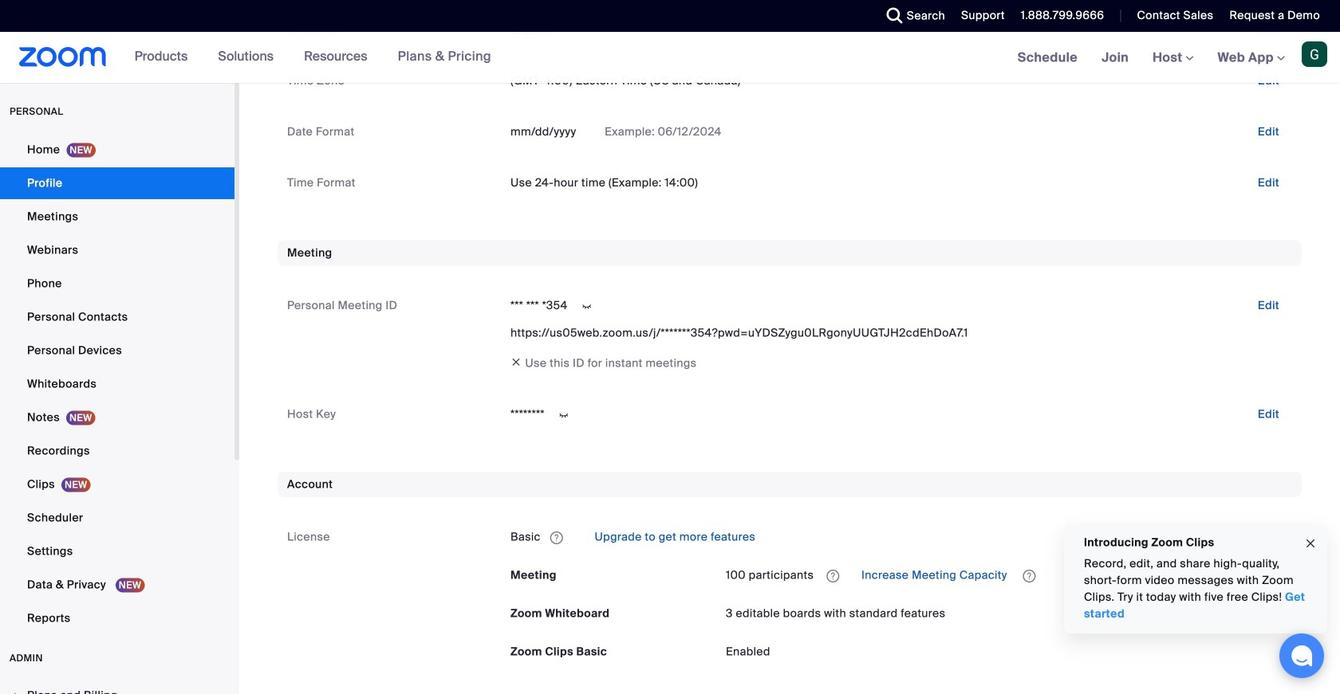 Task type: describe. For each thing, give the bounding box(es) containing it.
1 vertical spatial application
[[726, 563, 1293, 589]]

learn more about your meeting license image
[[822, 570, 844, 584]]

0 vertical spatial application
[[511, 525, 1293, 551]]

close image
[[1305, 535, 1317, 554]]

show host key image
[[551, 408, 577, 423]]

personal menu menu
[[0, 134, 235, 637]]

right image
[[11, 692, 21, 695]]

meetings navigation
[[1006, 32, 1341, 84]]



Task type: vqa. For each thing, say whether or not it's contained in the screenshot.
first window new icon from left
no



Task type: locate. For each thing, give the bounding box(es) containing it.
product information navigation
[[107, 32, 503, 83]]

application
[[511, 525, 1293, 551], [726, 563, 1293, 589]]

zoom logo image
[[19, 47, 107, 67]]

learn more about your license type image
[[549, 533, 565, 544]]

open chat image
[[1291, 646, 1313, 668]]

show personal meeting id image
[[574, 299, 600, 314]]

banner
[[0, 32, 1341, 84]]

profile picture image
[[1302, 41, 1328, 67]]

menu item
[[0, 681, 235, 695]]



